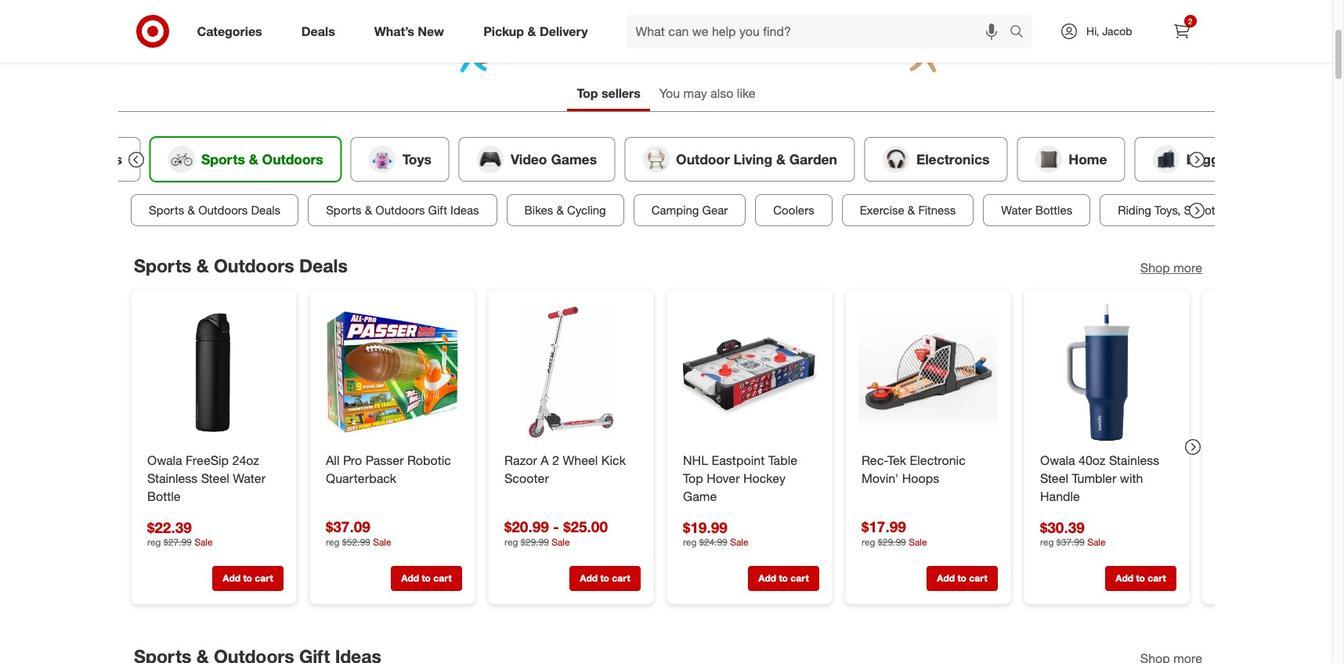Task type: vqa. For each thing, say whether or not it's contained in the screenshot.
ready
no



Task type: locate. For each thing, give the bounding box(es) containing it.
6 add from the left
[[1116, 573, 1133, 585]]

games
[[551, 151, 597, 167]]

owala
[[147, 453, 182, 468], [1040, 453, 1075, 468]]

reg inside "$22.39 reg $27.99 sale"
[[147, 537, 161, 548]]

sports
[[201, 151, 245, 167], [148, 203, 184, 218], [326, 203, 361, 218], [134, 255, 191, 276]]

camping gear button
[[633, 194, 746, 226]]

1 cart from the left
[[254, 573, 273, 585]]

pickup & delivery
[[484, 23, 588, 39]]

video games
[[510, 151, 597, 167]]

add to cart for $25.00
[[580, 573, 630, 585]]

6 to from the left
[[1136, 573, 1145, 585]]

sale inside $19.99 reg $24.99 sale
[[730, 537, 748, 548]]

reg inside $19.99 reg $24.99 sale
[[683, 537, 697, 548]]

1 vertical spatial deals
[[251, 203, 280, 218]]

nhl
[[683, 453, 708, 468]]

& up sports & outdoors deals button
[[249, 151, 258, 167]]

sale
[[373, 536, 391, 548], [551, 536, 570, 548], [909, 536, 927, 548], [194, 537, 212, 548], [730, 537, 748, 548], [1087, 537, 1106, 548]]

2 right a
[[552, 453, 559, 468]]

sale inside "$22.39 reg $27.99 sale"
[[194, 537, 212, 548]]

2 sale from the left
[[551, 536, 570, 548]]

handle
[[1040, 488, 1080, 504]]

add to cart button for $52.99
[[391, 566, 462, 592]]

0 horizontal spatial steel
[[201, 470, 229, 486]]

owala freesip 24oz stainless steel water bottle image
[[144, 303, 283, 442], [144, 303, 283, 442]]

2 add to cart button from the left
[[391, 566, 462, 592]]

sale right the $37.99
[[1087, 537, 1106, 548]]

add to cart button for $25.00
[[569, 566, 641, 592]]

bottles
[[1035, 203, 1072, 218]]

water left bottles
[[1001, 203, 1032, 218]]

0 vertical spatial sports & outdoors deals
[[148, 203, 280, 218]]

3 cart from the left
[[612, 573, 630, 585]]

0 vertical spatial top
[[577, 85, 598, 101]]

scooters
[[1184, 203, 1232, 218]]

1 vertical spatial 2
[[552, 453, 559, 468]]

water bottles button
[[983, 194, 1090, 226]]

3 add to cart button from the left
[[569, 566, 641, 592]]

outdoors inside the sports & outdoors button
[[262, 151, 323, 167]]

3 add to cart from the left
[[580, 573, 630, 585]]

cart for $27.99
[[254, 573, 273, 585]]

top inside the nhl eastpoint table top hover hockey game
[[683, 470, 703, 486]]

$37.99
[[1056, 537, 1085, 548]]

add to cart
[[222, 573, 273, 585], [401, 573, 451, 585], [580, 573, 630, 585], [758, 573, 809, 585], [937, 573, 987, 585], [1116, 573, 1166, 585]]

steel up handle
[[1040, 470, 1068, 486]]

6 add to cart from the left
[[1116, 573, 1166, 585]]

water down 24oz
[[233, 470, 265, 486]]

reg down $17.99
[[861, 536, 875, 548]]

reg down $30.39
[[1040, 537, 1054, 548]]

1 horizontal spatial owala
[[1040, 453, 1075, 468]]

1 horizontal spatial steel
[[1040, 470, 1068, 486]]

owala left 40oz
[[1040, 453, 1075, 468]]

add to cart button for $27.99
[[212, 566, 283, 592]]

$24.99
[[699, 537, 727, 548]]

reg for $17.99
[[861, 536, 875, 548]]

& right bikes
[[556, 203, 564, 218]]

1 steel from the left
[[201, 470, 229, 486]]

3 to from the left
[[600, 573, 609, 585]]

& down toys button
[[364, 203, 372, 218]]

sale down -
[[551, 536, 570, 548]]

2 add to cart from the left
[[401, 573, 451, 585]]

5 reg from the left
[[683, 537, 697, 548]]

reg down $19.99
[[683, 537, 697, 548]]

owala inside owala 40oz stainless steel tumbler with handle
[[1040, 453, 1075, 468]]

4 add from the left
[[758, 573, 776, 585]]

stainless inside owala freesip 24oz stainless steel water bottle
[[147, 470, 197, 486]]

What can we help you find? suggestions appear below search field
[[626, 14, 1014, 49]]

0 horizontal spatial top
[[577, 85, 598, 101]]

outdoors
[[262, 151, 323, 167], [198, 203, 247, 218], [375, 203, 425, 218], [213, 255, 294, 276]]

0 horizontal spatial owala
[[147, 453, 182, 468]]

razor a 2 wheel kick scooter image
[[501, 303, 641, 442], [501, 303, 641, 442]]

2 owala from the left
[[1040, 453, 1075, 468]]

reg down $22.39 at left
[[147, 537, 161, 548]]

all
[[326, 453, 339, 468]]

$22.39 reg $27.99 sale
[[147, 518, 212, 548]]

5 sale from the left
[[730, 537, 748, 548]]

2 to from the left
[[421, 573, 430, 585]]

shoes button
[[29, 137, 140, 182]]

$29.99 inside the $17.99 reg $29.99 sale
[[878, 536, 906, 548]]

0 horizontal spatial water
[[233, 470, 265, 486]]

stainless up bottle
[[147, 470, 197, 486]]

top
[[577, 85, 598, 101], [683, 470, 703, 486]]

electronics button
[[865, 137, 1007, 182]]

steel
[[201, 470, 229, 486], [1040, 470, 1068, 486]]

$37.09 reg $52.99 sale
[[326, 518, 391, 548]]

sale inside $37.09 reg $52.99 sale
[[373, 536, 391, 548]]

sports & outdoors
[[201, 151, 323, 167]]

sale inside $30.39 reg $37.99 sale
[[1087, 537, 1106, 548]]

owala 40oz stainless steel tumbler with handle image
[[1037, 303, 1176, 442], [1037, 303, 1176, 442]]

1 horizontal spatial $29.99
[[878, 536, 906, 548]]

3 reg from the left
[[861, 536, 875, 548]]

reg inside $37.09 reg $52.99 sale
[[326, 536, 339, 548]]

0 vertical spatial 2
[[1188, 16, 1193, 26]]

sale inside the $17.99 reg $29.99 sale
[[909, 536, 927, 548]]

cart for $29.99
[[969, 573, 987, 585]]

sale for $30.39
[[1087, 537, 1106, 548]]

sports & outdoors deals button
[[130, 194, 298, 226]]

cart for $37.99
[[1148, 573, 1166, 585]]

delivery
[[540, 23, 588, 39]]

1 $29.99 from the left
[[521, 536, 549, 548]]

cart for $25.00
[[612, 573, 630, 585]]

0 vertical spatial stainless
[[1109, 453, 1159, 468]]

stainless up the "with"
[[1109, 453, 1159, 468]]

6 add to cart button from the left
[[1105, 566, 1176, 592]]

sports & outdoors button
[[149, 137, 341, 182]]

owala inside owala freesip 24oz stainless steel water bottle
[[147, 453, 182, 468]]

reg inside $20.99 - $25.00 reg $29.99 sale
[[504, 536, 518, 548]]

add to cart for $24.99
[[758, 573, 809, 585]]

1 vertical spatial sports & outdoors deals
[[134, 255, 347, 276]]

3 sale from the left
[[909, 536, 927, 548]]

you
[[660, 85, 680, 101]]

2 cart from the left
[[433, 573, 451, 585]]

1 sale from the left
[[373, 536, 391, 548]]

reg inside the $17.99 reg $29.99 sale
[[861, 536, 875, 548]]

0 vertical spatial deals
[[301, 23, 335, 39]]

$20.99
[[504, 518, 549, 536]]

2 steel from the left
[[1040, 470, 1068, 486]]

what's
[[374, 23, 414, 39]]

24oz
[[232, 453, 259, 468]]

2 $29.99 from the left
[[878, 536, 906, 548]]

4 add to cart from the left
[[758, 573, 809, 585]]

freesip
[[185, 453, 228, 468]]

reg for $30.39
[[1040, 537, 1054, 548]]

1 owala from the left
[[147, 453, 182, 468]]

4 to from the left
[[779, 573, 788, 585]]

add for $37.99
[[1116, 573, 1133, 585]]

$27.99
[[163, 537, 191, 548]]

sports & outdoors deals down sports & outdoors deals button
[[134, 255, 347, 276]]

1 add from the left
[[222, 573, 240, 585]]

jacob
[[1103, 24, 1133, 38]]

rec-tek electronic movin' hoops
[[861, 453, 966, 486]]

2 add from the left
[[401, 573, 419, 585]]

bottle
[[147, 488, 180, 504]]

categories
[[197, 23, 262, 39]]

owala freesip 24oz stainless steel water bottle link
[[147, 452, 280, 505]]

reg down '$37.09'
[[326, 536, 339, 548]]

movin'
[[861, 470, 898, 486]]

1 vertical spatial top
[[683, 470, 703, 486]]

0 vertical spatial water
[[1001, 203, 1032, 218]]

bikes & cycling button
[[506, 194, 624, 226]]

wheel
[[562, 453, 598, 468]]

$20.99 - $25.00 reg $29.99 sale
[[504, 518, 608, 548]]

4 sale from the left
[[194, 537, 212, 548]]

add
[[222, 573, 240, 585], [401, 573, 419, 585], [580, 573, 597, 585], [758, 573, 776, 585], [937, 573, 955, 585], [1116, 573, 1133, 585]]

coolers button
[[755, 194, 832, 226]]

5 to from the left
[[957, 573, 966, 585]]

add to cart button for $24.99
[[748, 566, 819, 592]]

quarterback
[[326, 470, 396, 486]]

5 add from the left
[[937, 573, 955, 585]]

$29.99 inside $20.99 - $25.00 reg $29.99 sale
[[521, 536, 549, 548]]

reg inside $30.39 reg $37.99 sale
[[1040, 537, 1054, 548]]

nhl eastpoint table top hover hockey game image
[[680, 303, 819, 442], [680, 303, 819, 442]]

water
[[1001, 203, 1032, 218], [233, 470, 265, 486]]

6 cart from the left
[[1148, 573, 1166, 585]]

razor
[[504, 453, 537, 468]]

reg for $19.99
[[683, 537, 697, 548]]

1 horizontal spatial water
[[1001, 203, 1032, 218]]

0 horizontal spatial 2
[[552, 453, 559, 468]]

eastpoint
[[711, 453, 764, 468]]

$17.99
[[861, 518, 906, 536]]

rec-
[[861, 453, 887, 468]]

$29.99 down $17.99
[[878, 536, 906, 548]]

exercise & fitness
[[860, 203, 956, 218]]

0 horizontal spatial $29.99
[[521, 536, 549, 548]]

ideas
[[450, 203, 479, 218]]

top down nhl
[[683, 470, 703, 486]]

6 sale from the left
[[1087, 537, 1106, 548]]

& right pickup
[[528, 23, 536, 39]]

video games button
[[459, 137, 615, 182]]

sale right '$52.99'
[[373, 536, 391, 548]]

$30.39
[[1040, 518, 1085, 536]]

reg down $20.99 in the bottom of the page
[[504, 536, 518, 548]]

3 add from the left
[[580, 573, 597, 585]]

5 cart from the left
[[969, 573, 987, 585]]

cart
[[254, 573, 273, 585], [433, 573, 451, 585], [612, 573, 630, 585], [790, 573, 809, 585], [969, 573, 987, 585], [1148, 573, 1166, 585]]

2
[[1188, 16, 1193, 26], [552, 453, 559, 468]]

1 vertical spatial water
[[233, 470, 265, 486]]

sale down hoops
[[909, 536, 927, 548]]

gear
[[702, 203, 728, 218]]

hover
[[707, 470, 740, 486]]

all pro passer robotic quarterback image
[[322, 303, 462, 442], [322, 303, 462, 442]]

to for $29.99
[[957, 573, 966, 585]]

add for $27.99
[[222, 573, 240, 585]]

owala for $30.39
[[1040, 453, 1075, 468]]

4 reg from the left
[[147, 537, 161, 548]]

sports & outdoors deals
[[148, 203, 280, 218], [134, 255, 347, 276]]

owala up bottle
[[147, 453, 182, 468]]

$29.99
[[521, 536, 549, 548], [878, 536, 906, 548]]

1 horizontal spatial top
[[683, 470, 703, 486]]

stainless
[[1109, 453, 1159, 468], [147, 470, 197, 486]]

1 add to cart from the left
[[222, 573, 273, 585]]

categories link
[[184, 14, 282, 49]]

pickup
[[484, 23, 524, 39]]

shop
[[1140, 260, 1170, 276]]

you may also like
[[660, 85, 756, 101]]

water inside button
[[1001, 203, 1032, 218]]

5 add to cart from the left
[[937, 573, 987, 585]]

rec-tek electronic movin' hoops image
[[858, 303, 998, 442], [858, 303, 998, 442]]

2 reg from the left
[[504, 536, 518, 548]]

& inside button
[[556, 203, 564, 218]]

reg for $22.39
[[147, 537, 161, 548]]

sports & outdoors deals inside button
[[148, 203, 280, 218]]

sports & outdoors deals down the sports & outdoors button in the top left of the page
[[148, 203, 280, 218]]

$29.99 down $20.99 in the bottom of the page
[[521, 536, 549, 548]]

4 cart from the left
[[790, 573, 809, 585]]

toys,
[[1155, 203, 1181, 218]]

stainless inside owala 40oz stainless steel tumbler with handle
[[1109, 453, 1159, 468]]

deals
[[301, 23, 335, 39], [251, 203, 280, 218], [299, 255, 347, 276]]

sale right $27.99
[[194, 537, 212, 548]]

add to cart button for $29.99
[[926, 566, 998, 592]]

1 horizontal spatial stainless
[[1109, 453, 1159, 468]]

outdoors inside sports & outdoors deals button
[[198, 203, 247, 218]]

1 add to cart button from the left
[[212, 566, 283, 592]]

what's new
[[374, 23, 444, 39]]

robotic
[[407, 453, 451, 468]]

0 horizontal spatial stainless
[[147, 470, 197, 486]]

-
[[553, 518, 559, 536]]

top left sellers
[[577, 85, 598, 101]]

shop more
[[1140, 260, 1202, 276]]

6 reg from the left
[[1040, 537, 1054, 548]]

1 reg from the left
[[326, 536, 339, 548]]

1 vertical spatial stainless
[[147, 470, 197, 486]]

also
[[711, 85, 734, 101]]

1 to from the left
[[243, 573, 252, 585]]

steel down freesip
[[201, 470, 229, 486]]

add for $24.99
[[758, 573, 776, 585]]

sale right '$24.99'
[[730, 537, 748, 548]]

2 right jacob
[[1188, 16, 1193, 26]]

sports & outdoors gift ideas
[[326, 203, 479, 218]]

5 add to cart button from the left
[[926, 566, 998, 592]]

4 add to cart button from the left
[[748, 566, 819, 592]]



Task type: describe. For each thing, give the bounding box(es) containing it.
pro
[[343, 453, 362, 468]]

to for $25.00
[[600, 573, 609, 585]]

deals link
[[288, 14, 355, 49]]

& down sports & outdoors deals button
[[196, 255, 208, 276]]

nhl eastpoint table top hover hockey game
[[683, 453, 797, 504]]

hockey
[[743, 470, 785, 486]]

to for $52.99
[[421, 573, 430, 585]]

add for $25.00
[[580, 573, 597, 585]]

outdoors inside sports & outdoors gift ideas button
[[375, 203, 425, 218]]

may
[[684, 85, 707, 101]]

steel inside owala 40oz stainless steel tumbler with handle
[[1040, 470, 1068, 486]]

top sellers link
[[568, 78, 650, 111]]

add for $29.99
[[937, 573, 955, 585]]

sale for $37.09
[[373, 536, 391, 548]]

game
[[683, 488, 717, 504]]

garden
[[789, 151, 837, 167]]

sale inside $20.99 - $25.00 reg $29.99 sale
[[551, 536, 570, 548]]

riding
[[1118, 203, 1151, 218]]

2 vertical spatial deals
[[299, 255, 347, 276]]

add to cart for $52.99
[[401, 573, 451, 585]]

owala 40oz stainless steel tumbler with handle
[[1040, 453, 1159, 504]]

electronic
[[910, 453, 966, 468]]

cycling
[[567, 203, 606, 218]]

reg for $37.09
[[326, 536, 339, 548]]

$19.99 reg $24.99 sale
[[683, 518, 748, 548]]

to for $24.99
[[779, 573, 788, 585]]

camping
[[651, 203, 699, 218]]

owala for $22.39
[[147, 453, 182, 468]]

fitness
[[918, 203, 956, 218]]

all pro passer robotic quarterback
[[326, 453, 451, 486]]

40oz
[[1079, 453, 1106, 468]]

shop more button
[[1140, 259, 1202, 277]]

bikes
[[524, 203, 553, 218]]

add to cart for $37.99
[[1116, 573, 1166, 585]]

cart for $24.99
[[790, 573, 809, 585]]

& down the sports & outdoors button in the top left of the page
[[187, 203, 195, 218]]

deals inside deals link
[[301, 23, 335, 39]]

pickup & delivery link
[[470, 14, 608, 49]]

sale for $17.99
[[909, 536, 927, 548]]

coolers
[[773, 203, 814, 218]]

hi, jacob
[[1087, 24, 1133, 38]]

to for $37.99
[[1136, 573, 1145, 585]]

luggage
[[1186, 151, 1243, 167]]

$52.99
[[342, 536, 370, 548]]

all pro passer robotic quarterback link
[[326, 452, 459, 488]]

gift
[[428, 203, 447, 218]]

shoes
[[81, 151, 122, 167]]

outdoor living & garden
[[676, 151, 837, 167]]

cart for $52.99
[[433, 573, 451, 585]]

outdoor
[[676, 151, 730, 167]]

more
[[1173, 260, 1202, 276]]

2 inside razor a 2 wheel kick scooter
[[552, 453, 559, 468]]

add for $52.99
[[401, 573, 419, 585]]

add to cart for $29.99
[[937, 573, 987, 585]]

nhl eastpoint table top hover hockey game link
[[683, 452, 816, 505]]

$25.00
[[563, 518, 608, 536]]

rec-tek electronic movin' hoops link
[[861, 452, 995, 488]]

$30.39 reg $37.99 sale
[[1040, 518, 1106, 548]]

toys
[[402, 151, 431, 167]]

sellers
[[602, 85, 641, 101]]

$17.99 reg $29.99 sale
[[861, 518, 927, 548]]

tek
[[887, 453, 906, 468]]

outdoor living & garden button
[[624, 137, 855, 182]]

like
[[737, 85, 756, 101]]

living
[[733, 151, 772, 167]]

$22.39
[[147, 518, 191, 536]]

top sellers
[[577, 85, 641, 101]]

sports & outdoors gift ideas button
[[308, 194, 497, 226]]

hoverboards
[[1245, 203, 1313, 218]]

razor a 2 wheel kick scooter link
[[504, 452, 637, 488]]

passer
[[365, 453, 404, 468]]

add to cart button for $37.99
[[1105, 566, 1176, 592]]

toys button
[[350, 137, 449, 182]]

water inside owala freesip 24oz stainless steel water bottle
[[233, 470, 265, 486]]

search
[[1003, 25, 1041, 40]]

steel inside owala freesip 24oz stainless steel water bottle
[[201, 470, 229, 486]]

1 horizontal spatial 2
[[1188, 16, 1193, 26]]

& right living
[[776, 151, 785, 167]]

search button
[[1003, 14, 1041, 52]]

$37.09
[[326, 518, 370, 536]]

riding toys, scooters & hoverboards
[[1118, 203, 1313, 218]]

deals inside sports & outdoors deals button
[[251, 203, 280, 218]]

sale for $19.99
[[730, 537, 748, 548]]

to for $27.99
[[243, 573, 252, 585]]

exercise & fitness button
[[842, 194, 974, 226]]

owala 40oz stainless steel tumbler with handle link
[[1040, 452, 1173, 505]]

what's new link
[[361, 14, 464, 49]]

table
[[768, 453, 797, 468]]

& right the scooters
[[1235, 203, 1242, 218]]

add to cart for $27.99
[[222, 573, 273, 585]]

exercise
[[860, 203, 904, 218]]

sale for $22.39
[[194, 537, 212, 548]]

camping gear
[[651, 203, 728, 218]]

hi,
[[1087, 24, 1100, 38]]

& left fitness
[[908, 203, 915, 218]]

with
[[1120, 470, 1143, 486]]

home button
[[1017, 137, 1125, 182]]

a
[[540, 453, 549, 468]]

scooter
[[504, 470, 549, 486]]

tumbler
[[1072, 470, 1116, 486]]



